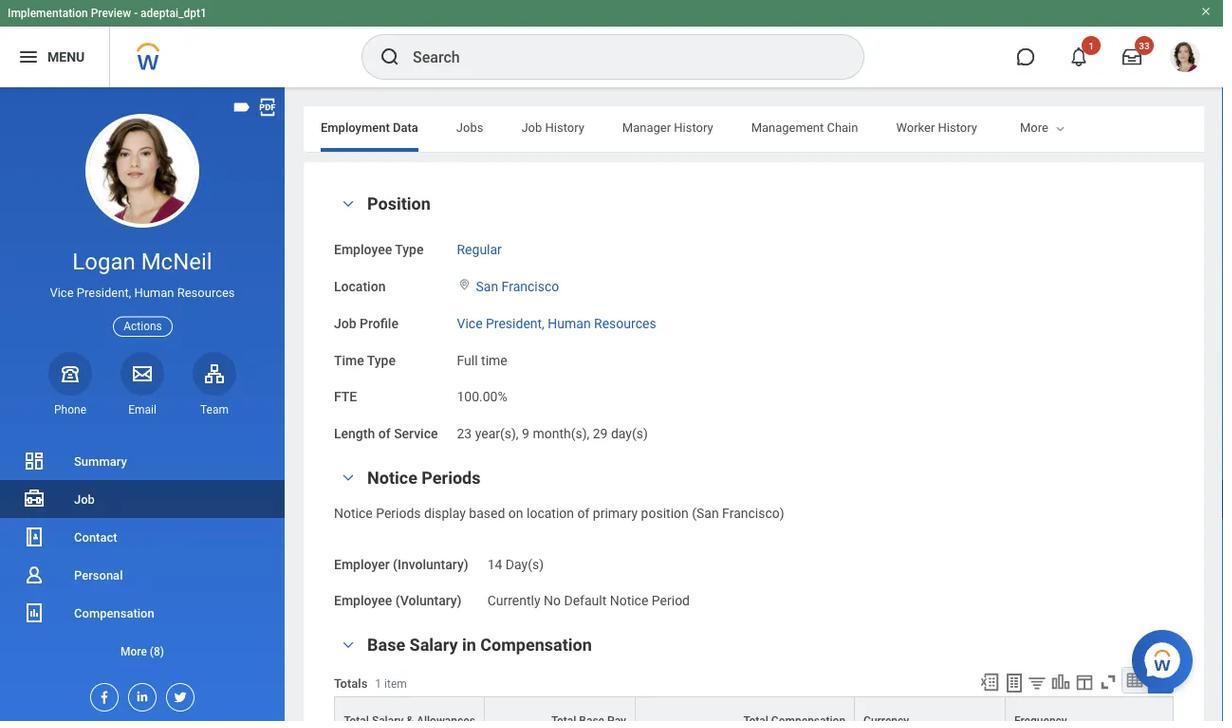 Task type: describe. For each thing, give the bounding box(es) containing it.
employee type
[[334, 242, 424, 258]]

job inside "list"
[[74, 492, 95, 506]]

base salary in compensation button
[[367, 635, 592, 655]]

worker history
[[896, 120, 977, 134]]

currently
[[487, 593, 541, 609]]

type for employee type
[[395, 242, 424, 258]]

(voluntary)
[[395, 593, 462, 609]]

personal image
[[23, 564, 46, 587]]

data
[[393, 120, 418, 134]]

team
[[200, 403, 229, 416]]

vice president, human resources inside the navigation pane region
[[50, 286, 235, 300]]

vice inside the navigation pane region
[[50, 286, 74, 300]]

compensation inside "list"
[[74, 606, 154, 620]]

full time
[[457, 352, 507, 368]]

employer (involuntary)
[[334, 556, 469, 572]]

facebook image
[[91, 684, 112, 705]]

management
[[751, 120, 824, 134]]

of inside notice periods group
[[577, 505, 590, 521]]

more (8)
[[120, 645, 164, 658]]

implementation preview -   adeptai_dpt1
[[8, 7, 207, 20]]

totals 1 item
[[334, 677, 407, 691]]

9
[[522, 426, 530, 442]]

phone image
[[57, 362, 84, 385]]

regular
[[457, 242, 502, 258]]

1 button
[[1058, 36, 1101, 78]]

export to excel image
[[979, 672, 1000, 693]]

totals
[[334, 677, 368, 691]]

logan mcneil
[[72, 248, 212, 275]]

salary
[[410, 635, 458, 655]]

periods for notice periods display based on location of primary position (san francisco)
[[376, 505, 421, 521]]

33 button
[[1111, 36, 1154, 78]]

notifications element
[[1180, 38, 1195, 53]]

time
[[334, 352, 364, 368]]

based
[[469, 505, 505, 521]]

primary
[[593, 505, 638, 521]]

no
[[544, 593, 561, 609]]

preview
[[91, 7, 131, 20]]

currently no default notice period
[[487, 593, 690, 609]]

fte element
[[457, 378, 508, 406]]

profile
[[360, 316, 399, 331]]

notifications large image
[[1070, 47, 1089, 66]]

president, inside the navigation pane region
[[77, 286, 131, 300]]

employee (voluntary) element
[[487, 582, 690, 610]]

period
[[652, 593, 690, 609]]

notice periods button
[[367, 468, 481, 488]]

compensation image
[[23, 602, 46, 624]]

employer
[[334, 556, 390, 572]]

33
[[1139, 40, 1150, 51]]

compensation link
[[0, 594, 285, 632]]

view team image
[[203, 362, 226, 385]]

periods for notice periods
[[422, 468, 481, 488]]

implementation
[[8, 7, 88, 20]]

location
[[334, 279, 386, 294]]

on
[[509, 505, 523, 521]]

contact
[[74, 530, 117, 544]]

summary image
[[23, 450, 46, 473]]

human inside position group
[[548, 316, 591, 331]]

(8)
[[150, 645, 164, 658]]

more (8) button
[[0, 640, 285, 663]]

management chain
[[751, 120, 858, 134]]

linkedin image
[[129, 684, 150, 704]]

table image
[[1126, 671, 1145, 690]]

fullscreen image
[[1098, 672, 1119, 693]]

phone
[[54, 403, 86, 416]]

close environment banner image
[[1201, 6, 1212, 17]]

service
[[394, 426, 438, 442]]

francisco)
[[722, 505, 785, 521]]

mail image
[[131, 362, 154, 385]]

month(s),
[[533, 426, 590, 442]]

manager
[[622, 120, 671, 134]]

justify image
[[17, 46, 40, 68]]

jobs
[[456, 120, 483, 134]]

menu
[[47, 49, 85, 65]]

fte
[[334, 389, 357, 405]]

full time element
[[457, 349, 507, 368]]

23
[[457, 426, 472, 442]]

base salary in compensation
[[367, 635, 592, 655]]

29
[[593, 426, 608, 442]]

position
[[641, 505, 689, 521]]

twitter image
[[167, 684, 188, 705]]

profile logan mcneil image
[[1170, 42, 1201, 76]]

job history
[[521, 120, 584, 134]]

chevron down image for base salary in compensation
[[337, 639, 360, 652]]

manager history
[[622, 120, 713, 134]]

logan
[[72, 248, 135, 275]]

expand table image
[[1151, 671, 1170, 690]]

14
[[487, 556, 502, 572]]

notice periods
[[367, 468, 481, 488]]

team logan mcneil element
[[193, 402, 236, 418]]

phone logan mcneil element
[[48, 402, 92, 418]]

san francisco
[[476, 279, 559, 294]]

time
[[481, 352, 507, 368]]

notice inside employee (voluntary) element
[[610, 593, 649, 609]]

employment data
[[321, 120, 418, 134]]

regular link
[[457, 238, 502, 258]]

phone button
[[48, 352, 92, 418]]

president, inside position group
[[486, 316, 545, 331]]

resources inside position group
[[594, 316, 656, 331]]

toolbar inside base salary in compensation group
[[971, 667, 1174, 697]]

san
[[476, 279, 498, 294]]

base
[[367, 635, 405, 655]]

mcneil
[[141, 248, 212, 275]]

personal
[[74, 568, 123, 582]]

compensation inside group
[[481, 635, 592, 655]]

full
[[457, 352, 478, 368]]

notice periods display based on location of primary position (san francisco)
[[334, 505, 785, 521]]



Task type: locate. For each thing, give the bounding box(es) containing it.
1 horizontal spatial more
[[1020, 120, 1049, 134]]

contact link
[[0, 518, 285, 556]]

vice president, human resources link
[[457, 312, 656, 331]]

contact image
[[23, 526, 46, 549]]

type
[[395, 242, 424, 258], [367, 352, 396, 368]]

1 inside totals 1 item
[[375, 678, 382, 691]]

job
[[521, 120, 542, 134], [334, 316, 356, 331], [74, 492, 95, 506]]

list containing summary
[[0, 442, 285, 670]]

in
[[462, 635, 476, 655]]

type for time type
[[367, 352, 396, 368]]

year(s),
[[475, 426, 519, 442]]

job up 'contact'
[[74, 492, 95, 506]]

team link
[[193, 352, 236, 418]]

time type
[[334, 352, 396, 368]]

position
[[367, 194, 431, 214]]

0 vertical spatial president,
[[77, 286, 131, 300]]

president, down san francisco in the left top of the page
[[486, 316, 545, 331]]

tab list containing employment data
[[88, 106, 1062, 152]]

0 horizontal spatial periods
[[376, 505, 421, 521]]

of
[[378, 426, 391, 442], [577, 505, 590, 521]]

position group
[[334, 193, 1174, 444]]

0 vertical spatial 1
[[1089, 40, 1094, 51]]

chevron down image
[[337, 197, 360, 211]]

click to view/edit grid preferences image
[[1074, 672, 1095, 693]]

chevron down image left base
[[337, 639, 360, 652]]

compensation down personal
[[74, 606, 154, 620]]

inbox large image
[[1123, 47, 1142, 66]]

0 horizontal spatial history
[[545, 120, 584, 134]]

history left manager
[[545, 120, 584, 134]]

0 vertical spatial of
[[378, 426, 391, 442]]

job right jobs
[[521, 120, 542, 134]]

adeptai_dpt1
[[141, 7, 207, 20]]

1 vertical spatial more
[[120, 645, 147, 658]]

1 inside button
[[1089, 40, 1094, 51]]

resources
[[177, 286, 235, 300], [594, 316, 656, 331]]

1 left item on the bottom of the page
[[375, 678, 382, 691]]

job left profile
[[334, 316, 356, 331]]

2 history from the left
[[674, 120, 713, 134]]

human down logan mcneil
[[134, 286, 174, 300]]

0 vertical spatial employee
[[334, 242, 392, 258]]

notice down length of service
[[367, 468, 417, 488]]

1 horizontal spatial human
[[548, 316, 591, 331]]

1 vertical spatial compensation
[[481, 635, 592, 655]]

view printable version (pdf) image
[[257, 97, 278, 118]]

0 vertical spatial resources
[[177, 286, 235, 300]]

summary link
[[0, 442, 285, 480]]

chain
[[827, 120, 858, 134]]

position button
[[367, 194, 431, 214]]

summary
[[74, 454, 127, 468]]

0 vertical spatial more
[[1020, 120, 1049, 134]]

job profile
[[334, 316, 399, 331]]

1 vertical spatial 1
[[375, 678, 382, 691]]

expand/collapse chart image
[[1051, 672, 1071, 693]]

1 vertical spatial chevron down image
[[337, 639, 360, 652]]

human
[[134, 286, 174, 300], [548, 316, 591, 331]]

100.00%
[[457, 389, 508, 405]]

0 vertical spatial notice
[[367, 468, 417, 488]]

1 horizontal spatial resources
[[594, 316, 656, 331]]

1 vertical spatial job
[[334, 316, 356, 331]]

1 right notifications large icon at the right of page
[[1089, 40, 1094, 51]]

2 employee from the top
[[334, 593, 392, 609]]

more for more (8)
[[120, 645, 147, 658]]

1 vertical spatial vice
[[457, 316, 483, 331]]

display
[[424, 505, 466, 521]]

(san
[[692, 505, 719, 521]]

personal link
[[0, 556, 285, 594]]

employee (voluntary)
[[334, 593, 462, 609]]

0 horizontal spatial of
[[378, 426, 391, 442]]

periods
[[422, 468, 481, 488], [376, 505, 421, 521]]

2 horizontal spatial history
[[938, 120, 977, 134]]

-
[[134, 7, 138, 20]]

day(s)
[[611, 426, 648, 442]]

president, down logan
[[77, 286, 131, 300]]

0 horizontal spatial vice president, human resources
[[50, 286, 235, 300]]

vice president, human resources down francisco
[[457, 316, 656, 331]]

email
[[128, 403, 156, 416]]

tag image
[[232, 97, 252, 118]]

0 horizontal spatial 1
[[375, 678, 382, 691]]

search image
[[379, 46, 401, 68]]

chevron down image inside notice periods group
[[337, 471, 360, 485]]

tab list
[[88, 106, 1062, 152]]

francisco
[[502, 279, 559, 294]]

1 vertical spatial type
[[367, 352, 396, 368]]

of left "primary"
[[577, 505, 590, 521]]

history for worker history
[[938, 120, 977, 134]]

1 chevron down image from the top
[[337, 471, 360, 485]]

type down the position button
[[395, 242, 424, 258]]

2 vertical spatial job
[[74, 492, 95, 506]]

length
[[334, 426, 375, 442]]

1 vertical spatial notice
[[334, 505, 373, 521]]

compensation down no
[[481, 635, 592, 655]]

periods up display
[[422, 468, 481, 488]]

1 horizontal spatial compensation
[[481, 635, 592, 655]]

history for manager history
[[674, 120, 713, 134]]

vice inside position group
[[457, 316, 483, 331]]

1 horizontal spatial periods
[[422, 468, 481, 488]]

vice down logan
[[50, 286, 74, 300]]

chevron down image
[[337, 471, 360, 485], [337, 639, 360, 652]]

compensation
[[74, 606, 154, 620], [481, 635, 592, 655]]

length of service
[[334, 426, 438, 442]]

notice left period
[[610, 593, 649, 609]]

0 vertical spatial vice president, human resources
[[50, 286, 235, 300]]

select to filter grid data image
[[1027, 673, 1048, 693]]

1 vertical spatial periods
[[376, 505, 421, 521]]

history
[[545, 120, 584, 134], [674, 120, 713, 134], [938, 120, 977, 134]]

0 vertical spatial chevron down image
[[337, 471, 360, 485]]

0 horizontal spatial job
[[74, 492, 95, 506]]

23 year(s), 9 month(s), 29 day(s)
[[457, 426, 648, 442]]

1 vertical spatial human
[[548, 316, 591, 331]]

notice periods group
[[334, 467, 1174, 611]]

(involuntary)
[[393, 556, 469, 572]]

job for job history
[[521, 120, 542, 134]]

notice up the employer at left
[[334, 505, 373, 521]]

0 horizontal spatial resources
[[177, 286, 235, 300]]

0 vertical spatial job
[[521, 120, 542, 134]]

1 vertical spatial employee
[[334, 593, 392, 609]]

type right 'time'
[[367, 352, 396, 368]]

periods down notice periods button
[[376, 505, 421, 521]]

1 vertical spatial of
[[577, 505, 590, 521]]

employee inside position group
[[334, 242, 392, 258]]

1 horizontal spatial history
[[674, 120, 713, 134]]

human down francisco
[[548, 316, 591, 331]]

job inside position group
[[334, 316, 356, 331]]

0 horizontal spatial president,
[[77, 286, 131, 300]]

vice president, human resources inside position group
[[457, 316, 656, 331]]

1 vertical spatial vice president, human resources
[[457, 316, 656, 331]]

actions button
[[113, 317, 173, 337]]

navigation pane region
[[0, 87, 285, 721]]

Search Workday  search field
[[413, 36, 825, 78]]

vice up full
[[457, 316, 483, 331]]

employee
[[334, 242, 392, 258], [334, 593, 392, 609]]

length of service element
[[457, 415, 648, 443]]

row
[[334, 697, 1174, 721]]

job inside tab list
[[521, 120, 542, 134]]

1 horizontal spatial vice president, human resources
[[457, 316, 656, 331]]

employee inside notice periods group
[[334, 593, 392, 609]]

history right worker
[[938, 120, 977, 134]]

vice
[[50, 286, 74, 300], [457, 316, 483, 331]]

location
[[527, 505, 574, 521]]

1 vertical spatial president,
[[486, 316, 545, 331]]

chevron down image down length
[[337, 471, 360, 485]]

item
[[384, 678, 407, 691]]

0 vertical spatial vice
[[50, 286, 74, 300]]

resources inside the navigation pane region
[[177, 286, 235, 300]]

1 horizontal spatial job
[[334, 316, 356, 331]]

1
[[1089, 40, 1094, 51], [375, 678, 382, 691]]

menu banner
[[0, 0, 1223, 87]]

president,
[[77, 286, 131, 300], [486, 316, 545, 331]]

job link
[[0, 480, 285, 518]]

employee for employee (voluntary)
[[334, 593, 392, 609]]

actions
[[124, 320, 162, 333]]

0 vertical spatial type
[[395, 242, 424, 258]]

1 vertical spatial resources
[[594, 316, 656, 331]]

history for job history
[[545, 120, 584, 134]]

notice for notice periods
[[367, 468, 417, 488]]

employer (involuntary) element
[[487, 545, 544, 573]]

of inside position group
[[378, 426, 391, 442]]

1 employee from the top
[[334, 242, 392, 258]]

1 horizontal spatial president,
[[486, 316, 545, 331]]

timeline
[[1015, 120, 1062, 134]]

history right manager
[[674, 120, 713, 134]]

job image
[[23, 488, 46, 511]]

0 horizontal spatial compensation
[[74, 606, 154, 620]]

0 horizontal spatial vice
[[50, 286, 74, 300]]

1 horizontal spatial 1
[[1089, 40, 1094, 51]]

0 vertical spatial periods
[[422, 468, 481, 488]]

job for job profile
[[334, 316, 356, 331]]

base salary in compensation group
[[334, 634, 1174, 721]]

email logan mcneil element
[[121, 402, 164, 418]]

2 chevron down image from the top
[[337, 639, 360, 652]]

0 horizontal spatial human
[[134, 286, 174, 300]]

toolbar
[[971, 667, 1174, 697]]

notice for notice periods display based on location of primary position (san francisco)
[[334, 505, 373, 521]]

default
[[564, 593, 607, 609]]

1 horizontal spatial vice
[[457, 316, 483, 331]]

of right length
[[378, 426, 391, 442]]

0 horizontal spatial more
[[120, 645, 147, 658]]

1 history from the left
[[545, 120, 584, 134]]

employee down the employer at left
[[334, 593, 392, 609]]

more (8) button
[[0, 632, 285, 670]]

2 horizontal spatial job
[[521, 120, 542, 134]]

location image
[[457, 278, 472, 291]]

more for more
[[1020, 120, 1049, 134]]

0 vertical spatial human
[[134, 286, 174, 300]]

worker
[[896, 120, 935, 134]]

more inside dropdown button
[[120, 645, 147, 658]]

vice president, human resources
[[50, 286, 235, 300], [457, 316, 656, 331]]

export to worksheets image
[[1003, 672, 1026, 695]]

2 vertical spatial notice
[[610, 593, 649, 609]]

human inside the navigation pane region
[[134, 286, 174, 300]]

vice president, human resources down logan mcneil
[[50, 286, 235, 300]]

list
[[0, 442, 285, 670]]

employment
[[321, 120, 390, 134]]

menu button
[[0, 27, 109, 87]]

employee up location
[[334, 242, 392, 258]]

employee for employee type
[[334, 242, 392, 258]]

san francisco link
[[476, 275, 559, 294]]

chevron down image for notice periods
[[337, 471, 360, 485]]

day(s)
[[506, 556, 544, 572]]

0 vertical spatial compensation
[[74, 606, 154, 620]]

3 history from the left
[[938, 120, 977, 134]]

1 horizontal spatial of
[[577, 505, 590, 521]]



Task type: vqa. For each thing, say whether or not it's contained in the screenshot.
Complete To Do
no



